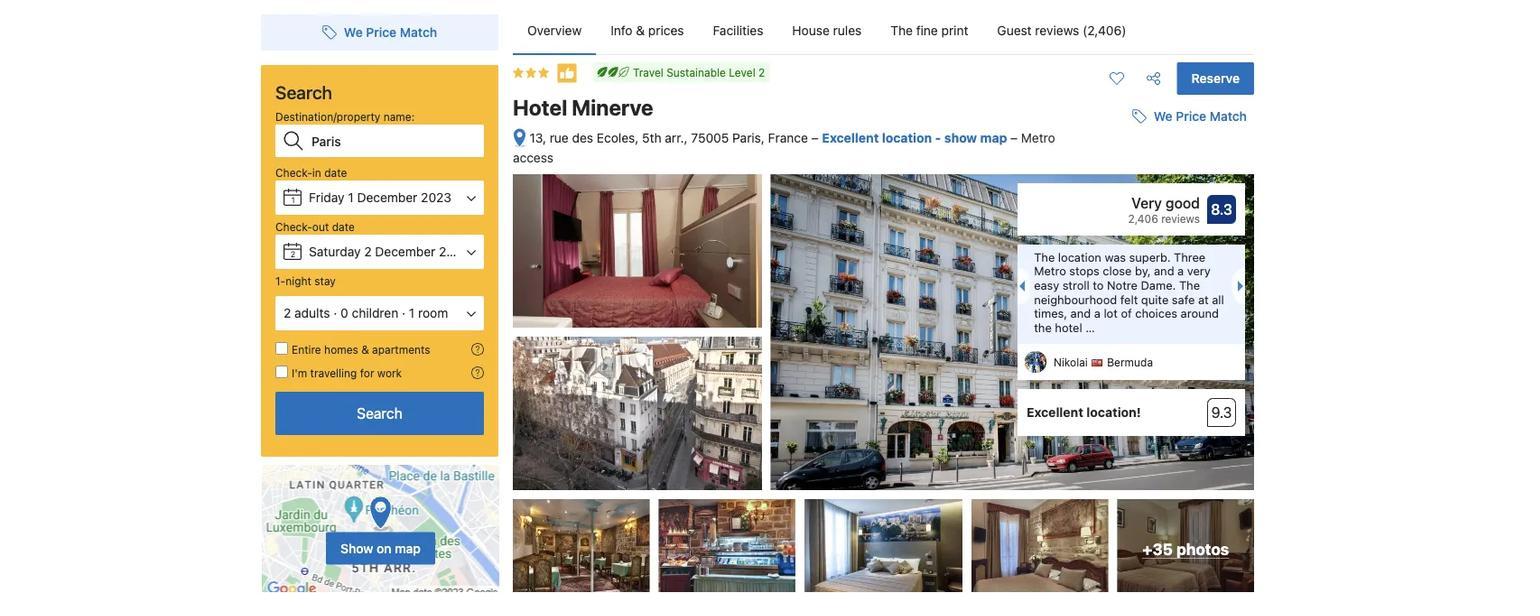 Task type: locate. For each thing, give the bounding box(es) containing it.
price down reserve button
[[1176, 109, 1207, 124]]

the up easy
[[1034, 250, 1055, 264]]

map inside search section
[[395, 541, 421, 556]]

match inside search section
[[400, 25, 437, 40]]

0 horizontal spatial &
[[361, 343, 369, 356]]

guest reviews (2,406) link
[[983, 7, 1141, 54]]

access
[[513, 150, 554, 165]]

we up very
[[1154, 109, 1173, 124]]

1 horizontal spatial excellent
[[1027, 405, 1084, 420]]

1 check- from the top
[[275, 166, 312, 179]]

superb.
[[1130, 250, 1171, 264]]

december
[[357, 190, 418, 205], [375, 244, 436, 259]]

– right france
[[812, 131, 819, 145]]

guest reviews (2,406)
[[998, 23, 1127, 38]]

lot
[[1104, 307, 1118, 320]]

was
[[1105, 250, 1126, 264]]

a down three
[[1178, 264, 1184, 278]]

rules
[[833, 23, 862, 38]]

very
[[1132, 195, 1162, 212]]

check- up friday
[[275, 166, 312, 179]]

facilities
[[713, 23, 764, 38]]

hotel minerve
[[513, 95, 654, 120]]

– right show
[[1011, 131, 1018, 145]]

0 horizontal spatial we
[[344, 25, 363, 40]]

the fine print
[[891, 23, 969, 38]]

0 vertical spatial we price match button
[[315, 16, 444, 49]]

paris,
[[733, 131, 765, 145]]

facilities link
[[699, 7, 778, 54]]

& right info
[[636, 23, 645, 38]]

0 vertical spatial location
[[882, 131, 932, 145]]

metro inside the location was superb.  three metro stops close by, and a very easy stroll to notre dame.  the neighbourhood felt quite safe at all times, and a lot of choices around the hotel …
[[1034, 264, 1066, 278]]

0 horizontal spatial the
[[891, 23, 913, 38]]

very good 2,406 reviews
[[1129, 195, 1200, 225]]

we'll show you stays where you can have the entire place to yourself image
[[471, 343, 484, 356], [471, 343, 484, 356]]

we price match button down reserve button
[[1125, 100, 1255, 133]]

metro right show
[[1021, 131, 1056, 145]]

price up name: in the left top of the page
[[366, 25, 397, 40]]

0 horizontal spatial price
[[366, 25, 397, 40]]

a
[[1178, 264, 1184, 278], [1094, 307, 1101, 320]]

map right on
[[395, 541, 421, 556]]

1 vertical spatial 2023
[[439, 244, 470, 259]]

december up saturday 2 december 2023 at the left top
[[357, 190, 418, 205]]

1 horizontal spatial we price match button
[[1125, 100, 1255, 133]]

location left - on the top of the page
[[882, 131, 932, 145]]

search down work
[[357, 405, 403, 422]]

excellent right france
[[822, 131, 879, 145]]

scored 8.3 element
[[1208, 195, 1236, 224]]

we price match inside search section
[[344, 25, 437, 40]]

match
[[400, 25, 437, 40], [1210, 109, 1247, 124]]

safe
[[1172, 293, 1195, 306]]

the
[[1034, 321, 1052, 334]]

the
[[891, 23, 913, 38], [1034, 250, 1055, 264], [1180, 278, 1200, 292]]

2 left adults
[[284, 306, 291, 321]]

we price match up name: in the left top of the page
[[344, 25, 437, 40]]

· right the children
[[402, 306, 406, 321]]

match up name: in the left top of the page
[[400, 25, 437, 40]]

0 horizontal spatial 1
[[291, 195, 295, 205]]

guest
[[998, 23, 1032, 38]]

map
[[980, 131, 1008, 145], [395, 541, 421, 556]]

search section
[[254, 0, 506, 593]]

0
[[341, 306, 348, 321]]

2 vertical spatial the
[[1180, 278, 1200, 292]]

we price match button up name: in the left top of the page
[[315, 16, 444, 49]]

arr.,
[[665, 131, 688, 145]]

price inside search section
[[366, 25, 397, 40]]

1 horizontal spatial location
[[1058, 250, 1102, 264]]

we price match down reserve button
[[1154, 109, 1247, 124]]

1 vertical spatial date
[[332, 220, 355, 233]]

the for the fine print
[[891, 23, 913, 38]]

des
[[572, 131, 593, 145]]

1 – from the left
[[812, 131, 819, 145]]

date right out
[[332, 220, 355, 233]]

stops
[[1070, 264, 1100, 278]]

destination/property name:
[[275, 110, 415, 123]]

match for 'we price match' dropdown button within the search section
[[400, 25, 437, 40]]

1 vertical spatial we price match button
[[1125, 100, 1255, 133]]

excellent location - show map button
[[822, 131, 1011, 145]]

1 horizontal spatial 1
[[348, 190, 354, 205]]

check- down friday
[[275, 220, 312, 233]]

0 vertical spatial a
[[1178, 264, 1184, 278]]

0 vertical spatial we
[[344, 25, 363, 40]]

2
[[759, 66, 765, 79], [364, 244, 372, 259], [291, 249, 296, 259], [284, 306, 291, 321]]

1 horizontal spatial and
[[1154, 264, 1175, 278]]

1 horizontal spatial the
[[1034, 250, 1055, 264]]

0 horizontal spatial reviews
[[1035, 23, 1080, 38]]

1 vertical spatial check-
[[275, 220, 312, 233]]

& up for
[[361, 343, 369, 356]]

excellent down nikolai
[[1027, 405, 1084, 420]]

match down reserve button
[[1210, 109, 1247, 124]]

and down neighbourhood
[[1071, 307, 1091, 320]]

1 horizontal spatial price
[[1176, 109, 1207, 124]]

2 horizontal spatial 1
[[409, 306, 415, 321]]

2 adults · 0 children · 1 room
[[284, 306, 448, 321]]

0 vertical spatial metro
[[1021, 131, 1056, 145]]

and up dame.
[[1154, 264, 1175, 278]]

excellent location!
[[1027, 405, 1141, 420]]

all
[[1212, 293, 1225, 306]]

2 check- from the top
[[275, 220, 312, 233]]

the left fine
[[891, 23, 913, 38]]

we price match button inside search section
[[315, 16, 444, 49]]

2023 for saturday 2 december 2023
[[439, 244, 470, 259]]

0 vertical spatial price
[[366, 25, 397, 40]]

felt
[[1121, 293, 1138, 306]]

house
[[792, 23, 830, 38]]

december for 1
[[357, 190, 418, 205]]

0 horizontal spatial match
[[400, 25, 437, 40]]

metro up easy
[[1034, 264, 1066, 278]]

1 vertical spatial december
[[375, 244, 436, 259]]

three
[[1174, 250, 1206, 264]]

choices
[[1136, 307, 1178, 320]]

1 vertical spatial price
[[1176, 109, 1207, 124]]

easy
[[1034, 278, 1060, 292]]

1 right friday
[[348, 190, 354, 205]]

location up the stops
[[1058, 250, 1102, 264]]

0 horizontal spatial a
[[1094, 307, 1101, 320]]

1-
[[275, 275, 286, 287]]

check-
[[275, 166, 312, 179], [275, 220, 312, 233]]

we up destination/property name: on the left top of the page
[[344, 25, 363, 40]]

in
[[312, 166, 321, 179]]

on
[[377, 541, 392, 556]]

i'm
[[292, 367, 307, 379]]

and
[[1154, 264, 1175, 278], [1071, 307, 1091, 320]]

metro
[[1021, 131, 1056, 145], [1034, 264, 1066, 278]]

1 vertical spatial match
[[1210, 109, 1247, 124]]

info & prices link
[[596, 7, 699, 54]]

dame.
[[1141, 278, 1176, 292]]

december down friday 1 december 2023
[[375, 244, 436, 259]]

map right show
[[980, 131, 1008, 145]]

1 left room at the bottom left of page
[[409, 306, 415, 321]]

reviews inside very good 2,406 reviews
[[1162, 212, 1200, 225]]

1 · from the left
[[334, 306, 337, 321]]

a left lot
[[1094, 307, 1101, 320]]

1 horizontal spatial we price match
[[1154, 109, 1247, 124]]

0 vertical spatial reviews
[[1035, 23, 1080, 38]]

0 vertical spatial match
[[400, 25, 437, 40]]

1 horizontal spatial &
[[636, 23, 645, 38]]

we price match button
[[315, 16, 444, 49], [1125, 100, 1255, 133]]

room
[[418, 306, 448, 321]]

metro inside metro access
[[1021, 131, 1056, 145]]

price for 'we price match' dropdown button within the search section
[[366, 25, 397, 40]]

1 horizontal spatial –
[[1011, 131, 1018, 145]]

1 horizontal spatial search
[[357, 405, 403, 422]]

0 horizontal spatial ·
[[334, 306, 337, 321]]

2 right saturday
[[364, 244, 372, 259]]

date right in
[[324, 166, 347, 179]]

1 down check-in date
[[291, 195, 295, 205]]

1 vertical spatial metro
[[1034, 264, 1066, 278]]

2023 down where are you going? field
[[421, 190, 452, 205]]

we price match
[[344, 25, 437, 40], [1154, 109, 1247, 124]]

1 horizontal spatial ·
[[402, 306, 406, 321]]

travel
[[633, 66, 664, 79]]

date for check-out date
[[332, 220, 355, 233]]

scored 9.3 element
[[1208, 398, 1236, 427]]

0 vertical spatial check-
[[275, 166, 312, 179]]

hotel
[[1055, 321, 1083, 334]]

the up safe
[[1180, 278, 1200, 292]]

name:
[[384, 110, 415, 123]]

level
[[729, 66, 756, 79]]

9.3
[[1212, 404, 1232, 421]]

0 vertical spatial 2023
[[421, 190, 452, 205]]

price
[[366, 25, 397, 40], [1176, 109, 1207, 124]]

1 horizontal spatial we
[[1154, 109, 1173, 124]]

1 horizontal spatial reviews
[[1162, 212, 1200, 225]]

0 vertical spatial december
[[357, 190, 418, 205]]

1 vertical spatial location
[[1058, 250, 1102, 264]]

house rules
[[792, 23, 862, 38]]

rated very good element
[[1027, 192, 1200, 214]]

0 horizontal spatial and
[[1071, 307, 1091, 320]]

stroll
[[1063, 278, 1090, 292]]

date for check-in date
[[324, 166, 347, 179]]

1 vertical spatial map
[[395, 541, 421, 556]]

good
[[1166, 195, 1200, 212]]

0 horizontal spatial search
[[275, 81, 332, 103]]

1 horizontal spatial a
[[1178, 264, 1184, 278]]

overview link
[[513, 7, 596, 54]]

1 horizontal spatial match
[[1210, 109, 1247, 124]]

2023 up room at the bottom left of page
[[439, 244, 470, 259]]

0 vertical spatial date
[[324, 166, 347, 179]]

0 vertical spatial the
[[891, 23, 913, 38]]

1 vertical spatial &
[[361, 343, 369, 356]]

· left 0
[[334, 306, 337, 321]]

0 horizontal spatial we price match
[[344, 25, 437, 40]]

click to open map view image
[[513, 128, 527, 149]]

0 horizontal spatial excellent
[[822, 131, 879, 145]]

0 horizontal spatial –
[[812, 131, 819, 145]]

out
[[312, 220, 329, 233]]

reviews down good
[[1162, 212, 1200, 225]]

5th
[[642, 131, 662, 145]]

1 vertical spatial search
[[357, 405, 403, 422]]

reviews right 'guest'
[[1035, 23, 1080, 38]]

1 vertical spatial reviews
[[1162, 212, 1200, 225]]

1 vertical spatial and
[[1071, 307, 1091, 320]]

0 vertical spatial excellent
[[822, 131, 879, 145]]

0 horizontal spatial map
[[395, 541, 421, 556]]

1 vertical spatial the
[[1034, 250, 1055, 264]]

0 vertical spatial we price match
[[344, 25, 437, 40]]

0 horizontal spatial we price match button
[[315, 16, 444, 49]]

metro access
[[513, 131, 1056, 165]]

0 vertical spatial and
[[1154, 264, 1175, 278]]

&
[[636, 23, 645, 38], [361, 343, 369, 356]]

0 horizontal spatial location
[[882, 131, 932, 145]]

1 horizontal spatial map
[[980, 131, 1008, 145]]

–
[[812, 131, 819, 145], [1011, 131, 1018, 145]]

+35 photos
[[1143, 540, 1230, 558]]

neighbourhood
[[1034, 293, 1117, 306]]

search up destination/property
[[275, 81, 332, 103]]

fine
[[916, 23, 938, 38]]



Task type: describe. For each thing, give the bounding box(es) containing it.
…
[[1086, 321, 1095, 334]]

nikolai
[[1054, 356, 1088, 369]]

1 vertical spatial excellent
[[1027, 405, 1084, 420]]

show
[[341, 541, 373, 556]]

2 · from the left
[[402, 306, 406, 321]]

reserve button
[[1177, 62, 1255, 95]]

search inside button
[[357, 405, 403, 422]]

the fine print link
[[876, 7, 983, 54]]

0 vertical spatial &
[[636, 23, 645, 38]]

bermuda
[[1107, 356, 1153, 369]]

sustainable
[[667, 66, 726, 79]]

2 horizontal spatial the
[[1180, 278, 1200, 292]]

by,
[[1135, 264, 1151, 278]]

house rules link
[[778, 7, 876, 54]]

1 vertical spatial we price match
[[1154, 109, 1247, 124]]

france
[[768, 131, 808, 145]]

2 – from the left
[[1011, 131, 1018, 145]]

ecoles,
[[597, 131, 639, 145]]

work
[[377, 367, 402, 379]]

info
[[611, 23, 633, 38]]

night
[[286, 275, 312, 287]]

2 right the level
[[759, 66, 765, 79]]

price for 'we price match' dropdown button to the right
[[1176, 109, 1207, 124]]

the for the location was superb.  three metro stops close by, and a very easy stroll to notre dame.  the neighbourhood felt quite safe at all times, and a lot of choices around the hotel …
[[1034, 250, 1055, 264]]

1-night stay
[[275, 275, 336, 287]]

2 adults · 0 children · 1 room button
[[275, 296, 484, 331]]

check- for in
[[275, 166, 312, 179]]

previous image
[[1014, 281, 1025, 292]]

entire
[[292, 343, 321, 356]]

saturday
[[309, 244, 361, 259]]

notre
[[1107, 278, 1138, 292]]

1 vertical spatial a
[[1094, 307, 1101, 320]]

travelling
[[310, 367, 357, 379]]

location!
[[1087, 405, 1141, 420]]

1 inside dropdown button
[[409, 306, 415, 321]]

Where are you going? field
[[304, 125, 484, 157]]

info & prices
[[611, 23, 684, 38]]

quite
[[1142, 293, 1169, 306]]

location inside the location was superb.  three metro stops close by, and a very easy stroll to notre dame.  the neighbourhood felt quite safe at all times, and a lot of choices around the hotel …
[[1058, 250, 1102, 264]]

rue
[[550, 131, 569, 145]]

& inside search section
[[361, 343, 369, 356]]

check-in date
[[275, 166, 347, 179]]

-
[[935, 131, 941, 145]]

search button
[[275, 392, 484, 435]]

8.3
[[1211, 201, 1233, 218]]

friday
[[309, 190, 345, 205]]

apartments
[[372, 343, 430, 356]]

2 up night
[[291, 249, 296, 259]]

13,
[[530, 131, 546, 145]]

1 vertical spatial we
[[1154, 109, 1173, 124]]

print
[[942, 23, 969, 38]]

2 inside 2 adults · 0 children · 1 room dropdown button
[[284, 306, 291, 321]]

i'm travelling for work
[[292, 367, 402, 379]]

friday 1 december 2023
[[309, 190, 452, 205]]

2,406
[[1129, 212, 1159, 225]]

if you select this option, we'll show you popular business travel features like breakfast, wifi and free parking. image
[[471, 367, 484, 379]]

overview
[[527, 23, 582, 38]]

adults
[[295, 306, 330, 321]]

0 vertical spatial map
[[980, 131, 1008, 145]]

0 vertical spatial search
[[275, 81, 332, 103]]

photos
[[1177, 540, 1230, 558]]

homes
[[324, 343, 358, 356]]

next image
[[1238, 281, 1249, 292]]

check- for out
[[275, 220, 312, 233]]

we inside search section
[[344, 25, 363, 40]]

valign  initial image
[[556, 62, 578, 84]]

2023 for friday 1 december 2023
[[421, 190, 452, 205]]

+35 photos link
[[1118, 500, 1255, 593]]

if you select this option, we'll show you popular business travel features like breakfast, wifi and free parking. image
[[471, 367, 484, 379]]

stay
[[315, 275, 336, 287]]

hotel
[[513, 95, 567, 120]]

children
[[352, 306, 399, 321]]

reserve
[[1192, 71, 1240, 86]]

saturday 2 december 2023
[[309, 244, 470, 259]]

(2,406)
[[1083, 23, 1127, 38]]

entire homes & apartments
[[292, 343, 430, 356]]

show
[[944, 131, 977, 145]]

the location was superb.  three metro stops close by, and a very easy stroll to notre dame.  the neighbourhood felt quite safe at all times, and a lot of choices around the hotel …
[[1034, 250, 1225, 334]]

very
[[1188, 264, 1211, 278]]

75005
[[691, 131, 729, 145]]

december for 2
[[375, 244, 436, 259]]

of
[[1121, 307, 1132, 320]]

destination/property
[[275, 110, 381, 123]]

at
[[1199, 293, 1209, 306]]

match for 'we price match' dropdown button to the right
[[1210, 109, 1247, 124]]

show on map
[[341, 541, 421, 556]]

+35
[[1143, 540, 1173, 558]]

13, rue des ecoles, 5th arr., 75005 paris, france – excellent location - show map –
[[530, 131, 1021, 145]]

for
[[360, 367, 374, 379]]

travel sustainable level 2
[[633, 66, 765, 79]]

close
[[1103, 264, 1132, 278]]

to
[[1093, 278, 1104, 292]]

minerve
[[572, 95, 654, 120]]



Task type: vqa. For each thing, say whether or not it's contained in the screenshot.
We Price Match to the bottom
yes



